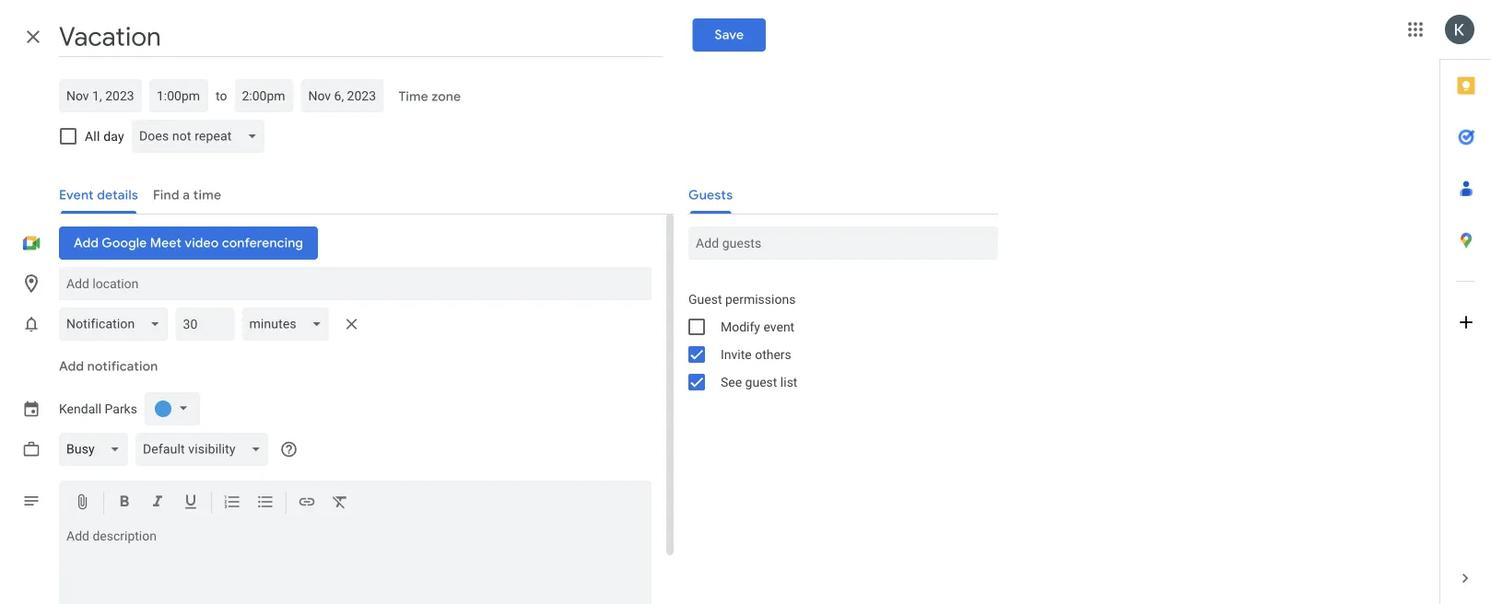 Task type: locate. For each thing, give the bounding box(es) containing it.
all
[[85, 129, 100, 144]]

30 minutes before element
[[59, 304, 367, 345]]

see
[[721, 375, 742, 390]]

see guest list
[[721, 375, 798, 390]]

zone
[[432, 89, 461, 105]]

guest
[[746, 375, 778, 390]]

notification
[[87, 359, 158, 375]]

invite others
[[721, 347, 792, 362]]

guest permissions
[[689, 292, 796, 307]]

tab list
[[1441, 60, 1492, 553]]

Description text field
[[59, 529, 652, 605]]

Title text field
[[59, 17, 663, 57]]

group
[[674, 286, 999, 396]]

kendall
[[59, 402, 101, 417]]

day
[[103, 129, 124, 144]]

insert link image
[[298, 493, 316, 515]]

add
[[59, 359, 84, 375]]

numbered list image
[[223, 493, 242, 515]]

End time text field
[[242, 85, 286, 107]]

permissions
[[726, 292, 796, 307]]

None field
[[132, 120, 272, 153], [59, 308, 176, 341], [242, 308, 337, 341], [59, 433, 135, 467], [135, 433, 276, 467], [132, 120, 272, 153], [59, 308, 176, 341], [242, 308, 337, 341], [59, 433, 135, 467], [135, 433, 276, 467]]

underline image
[[182, 493, 200, 515]]

bulleted list image
[[256, 493, 275, 515]]

bold image
[[115, 493, 134, 515]]

kendall parks
[[59, 402, 137, 417]]

guest
[[689, 292, 722, 307]]

add notification
[[59, 359, 158, 375]]



Task type: describe. For each thing, give the bounding box(es) containing it.
others
[[755, 347, 792, 362]]

italic image
[[148, 493, 167, 515]]

all day
[[85, 129, 124, 144]]

save
[[715, 27, 744, 43]]

time
[[399, 89, 428, 105]]

Start time text field
[[157, 85, 201, 107]]

modify
[[721, 319, 761, 335]]

invite
[[721, 347, 752, 362]]

group containing guest permissions
[[674, 286, 999, 396]]

Start date text field
[[66, 85, 135, 107]]

list
[[781, 375, 798, 390]]

modify event
[[721, 319, 795, 335]]

add notification button
[[52, 345, 165, 389]]

End date text field
[[308, 85, 377, 107]]

formatting options toolbar
[[59, 481, 652, 526]]

parks
[[105, 402, 137, 417]]

to
[[216, 88, 227, 103]]

time zone
[[399, 89, 461, 105]]

Minutes in advance for notification number field
[[183, 308, 227, 341]]

Location text field
[[66, 267, 644, 301]]

remove formatting image
[[331, 493, 349, 515]]

time zone button
[[391, 80, 468, 113]]

save button
[[693, 18, 766, 52]]

Guests text field
[[696, 227, 991, 260]]

event
[[764, 319, 795, 335]]



Task type: vqa. For each thing, say whether or not it's contained in the screenshot.
See guest list
yes



